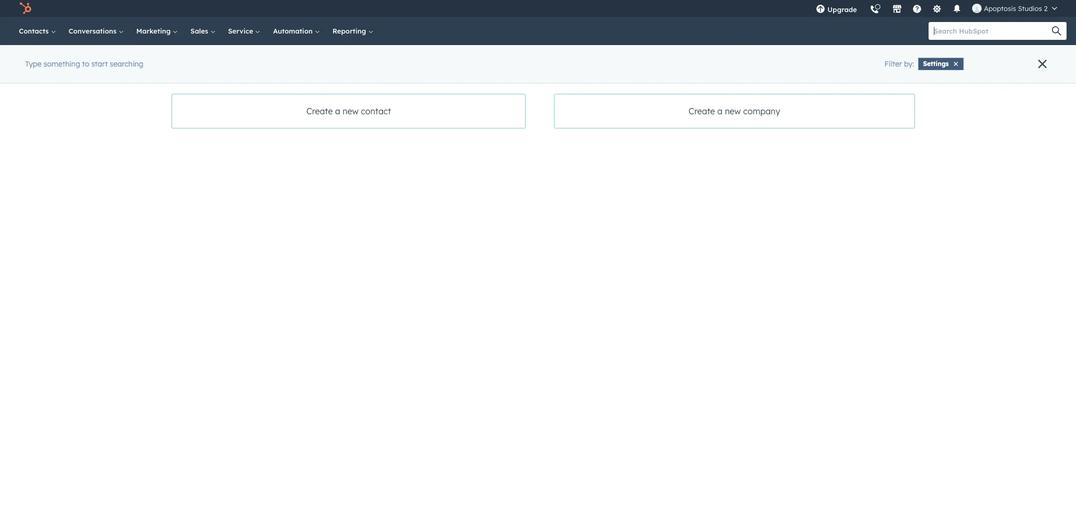 Task type: describe. For each thing, give the bounding box(es) containing it.
service
[[228, 27, 255, 35]]

defaults
[[175, 115, 203, 125]]

contacts link
[[13, 17, 62, 45]]

notifications image
[[952, 5, 962, 14]]

user defaults link
[[272, 80, 349, 105]]

hubspot image
[[19, 2, 31, 15]]

to
[[257, 115, 264, 125]]

help image
[[913, 5, 922, 14]]

sales
[[190, 27, 210, 35]]

branding
[[226, 88, 258, 98]]

upgrade image
[[816, 5, 825, 14]]

back link
[[0, 56, 42, 77]]

applied
[[229, 115, 254, 125]]

apoptosis
[[984, 4, 1016, 13]]

marketing link
[[130, 17, 184, 45]]

automation
[[273, 27, 315, 35]]

be
[[218, 115, 226, 125]]

Search HubSpot search field
[[929, 22, 1057, 40]]

sales link
[[184, 17, 222, 45]]

reporting
[[332, 27, 368, 35]]

Company domain text field
[[153, 423, 389, 444]]

Company address line 2 text field
[[153, 524, 389, 531]]

defaults
[[306, 88, 335, 98]]

contacts
[[19, 27, 51, 35]]

conversations
[[69, 27, 118, 35]]

settings link
[[926, 0, 948, 17]]

will
[[205, 115, 216, 125]]

apoptosis studios 2 button
[[966, 0, 1063, 17]]

these defaults will be applied to the entire account.
[[153, 115, 330, 125]]

automation link
[[267, 17, 326, 45]]

the
[[266, 115, 277, 125]]

general
[[168, 88, 196, 98]]

general link
[[153, 80, 211, 105]]

navigation containing general
[[153, 80, 410, 106]]

marketplaces image
[[893, 5, 902, 14]]

back
[[17, 61, 36, 70]]

user defaults
[[288, 88, 335, 98]]

calling icon button
[[866, 1, 884, 16]]

help button
[[908, 0, 926, 17]]

hubspot link
[[13, 2, 39, 15]]



Task type: locate. For each thing, give the bounding box(es) containing it.
navigation
[[153, 80, 410, 106]]

apoptosis studios 2
[[984, 4, 1048, 13]]

Company name text field
[[153, 373, 389, 394]]

Account name text field
[[153, 171, 389, 192]]

Company address text field
[[153, 474, 389, 495]]

calling icon image
[[870, 5, 880, 15]]

marketplaces button
[[886, 0, 908, 17]]

account.
[[301, 115, 330, 125]]

settings
[[17, 90, 60, 103]]

2
[[1044, 4, 1048, 13]]

settings image
[[933, 5, 942, 14]]

menu
[[810, 0, 1063, 20]]

currency link
[[349, 80, 410, 105]]

entire
[[279, 115, 299, 125]]

search button
[[1047, 22, 1067, 40]]

search image
[[1052, 26, 1061, 36]]

currency
[[365, 88, 395, 98]]

user
[[288, 88, 304, 98]]

marketing
[[136, 27, 173, 35]]

these
[[153, 115, 173, 125]]

notifications button
[[948, 0, 966, 17]]

upgrade
[[828, 5, 857, 14]]

reporting link
[[326, 17, 380, 45]]

conversations link
[[62, 17, 130, 45]]

branding link
[[211, 80, 272, 105]]

tara schultz image
[[972, 4, 982, 13]]

menu containing apoptosis studios 2
[[810, 0, 1063, 20]]

service link
[[222, 17, 267, 45]]

studios
[[1018, 4, 1042, 13]]



Task type: vqa. For each thing, say whether or not it's contained in the screenshot.
James Peterson icon
no



